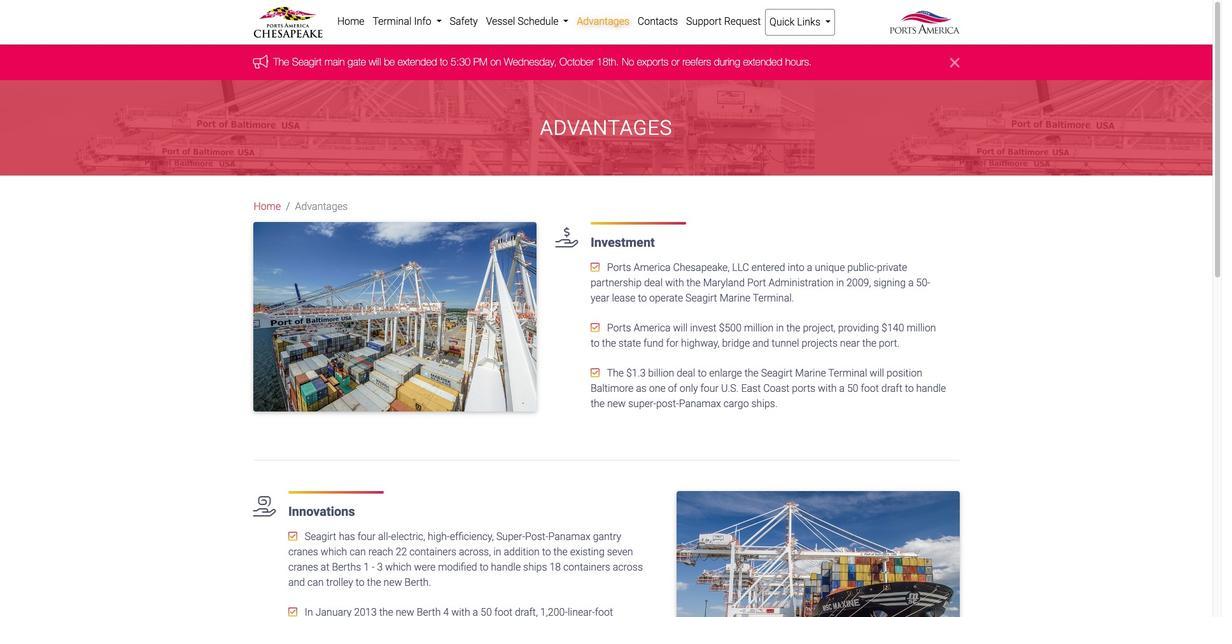 Task type: describe. For each thing, give the bounding box(es) containing it.
the for $1.3
[[607, 368, 624, 380]]

$500
[[719, 323, 742, 335]]

marine inside ports america chesapeake, llc entered into a unique public-private partnership deal with the maryland port administration in 2009, signing a 50- year lease to operate seagirt marine terminal.
[[720, 293, 751, 305]]

highway,
[[682, 338, 720, 350]]

reefers
[[683, 56, 712, 68]]

close image
[[951, 55, 960, 70]]

for
[[667, 338, 679, 350]]

vessel schedule
[[486, 15, 561, 27]]

2 million from the left
[[907, 323, 937, 335]]

will inside ports america will invest $500 million in the project, providing $140 million to the state fund for highway, bridge and tunnel projects near the port.
[[674, 323, 688, 335]]

lease
[[612, 293, 636, 305]]

the seagirt main gate will be extended to 5:30 pm on wednesday, october 18th.  no exports or reefers during extended hours.
[[274, 56, 812, 68]]

ports america will invest $500 million in the project, providing $140 million to the state fund for highway, bridge and tunnel projects near the port.
[[591, 323, 937, 350]]

one
[[649, 383, 666, 395]]

invest
[[691, 323, 717, 335]]

panamax inside seagirt has four all-electric, high-efficiency, super-post-panamax gantry cranes which can reach 22 containers across, in addition to the existing seven cranes at berths 1 - 3 which were modified to handle ships 18 containers across and can trolley to the new berth.
[[549, 531, 591, 544]]

hours.
[[786, 56, 812, 68]]

entered
[[752, 262, 786, 274]]

check square image for seagirt has four all-electric, high-efficiency, super-post-panamax gantry cranes which can reach 22 containers across, in addition to the existing seven cranes at berths 1 - 3 which were modified to handle ships 18 containers across and can trolley to the new berth.
[[288, 532, 297, 542]]

0 horizontal spatial containers
[[410, 547, 457, 559]]

quick
[[770, 16, 795, 28]]

terminal.
[[753, 293, 795, 305]]

$140
[[882, 323, 905, 335]]

investment image
[[253, 223, 537, 412]]

1 vertical spatial a
[[909, 277, 914, 289]]

public-
[[848, 262, 878, 274]]

the for seagirt
[[274, 56, 289, 68]]

0 vertical spatial a
[[807, 262, 813, 274]]

wednesday,
[[504, 56, 557, 68]]

1
[[364, 562, 369, 574]]

fund
[[644, 338, 664, 350]]

terminal info link
[[369, 9, 446, 34]]

innovations
[[288, 505, 355, 520]]

be
[[384, 56, 395, 68]]

into
[[788, 262, 805, 274]]

to up only
[[698, 368, 707, 380]]

and inside seagirt has four all-electric, high-efficiency, super-post-panamax gantry cranes which can reach 22 containers across, in addition to the existing seven cranes at berths 1 - 3 which were modified to handle ships 18 containers across and can trolley to the new berth.
[[288, 577, 305, 589]]

pm
[[474, 56, 488, 68]]

check square image for the $1.3 billion deal to enlarge the seagirt marine terminal will position baltimore as one of only four u.s. east coast ports with a 50 foot draft to handle the new super-post-panamax cargo ships.
[[591, 368, 600, 379]]

a inside "the $1.3 billion deal to enlarge the seagirt marine terminal will position baltimore as one of only four u.s. east coast ports with a 50 foot draft to handle the new super-post-panamax cargo ships."
[[840, 383, 845, 395]]

berth.
[[405, 577, 431, 589]]

to down position
[[905, 383, 914, 395]]

0 vertical spatial home link
[[333, 9, 369, 34]]

50-
[[917, 277, 931, 289]]

deal inside ports america chesapeake, llc entered into a unique public-private partnership deal with the maryland port administration in 2009, signing a 50- year lease to operate seagirt marine terminal.
[[644, 277, 663, 289]]

providing
[[839, 323, 880, 335]]

1 extended from the left
[[398, 56, 437, 68]]

across
[[613, 562, 643, 574]]

foot
[[861, 383, 880, 395]]

to inside ports america chesapeake, llc entered into a unique public-private partnership deal with the maryland port administration in 2009, signing a 50- year lease to operate seagirt marine terminal.
[[638, 293, 647, 305]]

and inside ports america will invest $500 million in the project, providing $140 million to the state fund for highway, bridge and tunnel projects near the port.
[[753, 338, 770, 350]]

to down across, in the left of the page
[[480, 562, 489, 574]]

5:30
[[451, 56, 471, 68]]

has
[[339, 531, 355, 544]]

to up 18
[[542, 547, 551, 559]]

reach
[[369, 547, 393, 559]]

post-
[[525, 531, 549, 544]]

the up east at bottom right
[[745, 368, 759, 380]]

the down baltimore
[[591, 398, 605, 410]]

ports america chesapeake, llc entered into a unique public-private partnership deal with the maryland port administration in 2009, signing a 50- year lease to operate seagirt marine terminal.
[[591, 262, 931, 305]]

llc
[[733, 262, 750, 274]]

super-
[[629, 398, 657, 410]]

18
[[550, 562, 561, 574]]

four inside "the $1.3 billion deal to enlarge the seagirt marine terminal will position baltimore as one of only four u.s. east coast ports with a 50 foot draft to handle the new super-post-panamax cargo ships."
[[701, 383, 719, 395]]

investment
[[591, 235, 655, 251]]

four inside seagirt has four all-electric, high-efficiency, super-post-panamax gantry cranes which can reach 22 containers across, in addition to the existing seven cranes at berths 1 - 3 which were modified to handle ships 18 containers across and can trolley to the new berth.
[[358, 531, 376, 544]]

1 cranes from the top
[[288, 547, 318, 559]]

1 vertical spatial advantages
[[540, 116, 673, 140]]

seagirt inside "the $1.3 billion deal to enlarge the seagirt marine terminal will position baltimore as one of only four u.s. east coast ports with a 50 foot draft to handle the new super-post-panamax cargo ships."
[[762, 368, 793, 380]]

project,
[[803, 323, 836, 335]]

the seagirt main gate will be extended to 5:30 pm on wednesday, october 18th.  no exports or reefers during extended hours. link
[[274, 56, 812, 68]]

advantages link
[[573, 9, 634, 34]]

no
[[622, 56, 635, 68]]

existing
[[570, 547, 605, 559]]

2 vertical spatial advantages
[[295, 201, 348, 213]]

the down -
[[367, 577, 381, 589]]

maryland
[[704, 277, 745, 289]]

port
[[748, 277, 767, 289]]

chesapeake,
[[674, 262, 730, 274]]

1 vertical spatial which
[[385, 562, 412, 574]]

gate
[[348, 56, 366, 68]]

to down 1
[[356, 577, 365, 589]]

$1.3
[[627, 368, 646, 380]]

1 vertical spatial can
[[308, 577, 324, 589]]

contacts link
[[634, 9, 682, 34]]

on
[[491, 56, 501, 68]]

in inside ports america will invest $500 million in the project, providing $140 million to the state fund for highway, bridge and tunnel projects near the port.
[[776, 323, 784, 335]]

enlarge
[[710, 368, 742, 380]]

quick links
[[770, 16, 823, 28]]

projects
[[802, 338, 838, 350]]

east
[[742, 383, 761, 395]]

will inside "the $1.3 billion deal to enlarge the seagirt marine terminal will position baltimore as one of only four u.s. east coast ports with a 50 foot draft to handle the new super-post-panamax cargo ships."
[[870, 368, 885, 380]]

efficiency,
[[450, 531, 494, 544]]

seagirt inside ports america chesapeake, llc entered into a unique public-private partnership deal with the maryland port administration in 2009, signing a 50- year lease to operate seagirt marine terminal.
[[686, 293, 718, 305]]

1 vertical spatial containers
[[564, 562, 611, 574]]

were
[[414, 562, 436, 574]]

contacts
[[638, 15, 678, 27]]

panamax inside "the $1.3 billion deal to enlarge the seagirt marine terminal will position baltimore as one of only four u.s. east coast ports with a 50 foot draft to handle the new super-post-panamax cargo ships."
[[679, 398, 722, 410]]

info
[[414, 15, 432, 27]]

unique
[[815, 262, 845, 274]]

3
[[377, 562, 383, 574]]

deal inside "the $1.3 billion deal to enlarge the seagirt marine terminal will position baltimore as one of only four u.s. east coast ports with a 50 foot draft to handle the new super-post-panamax cargo ships."
[[677, 368, 696, 380]]

coast
[[764, 383, 790, 395]]

draft
[[882, 383, 903, 395]]

will inside alert
[[369, 56, 381, 68]]

partnership
[[591, 277, 642, 289]]

2 cranes from the top
[[288, 562, 318, 574]]

in inside ports america chesapeake, llc entered into a unique public-private partnership deal with the maryland port administration in 2009, signing a 50- year lease to operate seagirt marine terminal.
[[837, 277, 845, 289]]

1 horizontal spatial can
[[350, 547, 366, 559]]

year
[[591, 293, 610, 305]]

0 vertical spatial check square image
[[591, 263, 600, 273]]

2 extended from the left
[[744, 56, 783, 68]]

ships.
[[752, 398, 778, 410]]

october
[[560, 56, 594, 68]]



Task type: locate. For each thing, give the bounding box(es) containing it.
terminal up 50
[[829, 368, 868, 380]]

tunnel
[[772, 338, 800, 350]]

to inside alert
[[440, 56, 448, 68]]

state
[[619, 338, 641, 350]]

seagirt down innovations
[[305, 531, 337, 544]]

1 vertical spatial panamax
[[549, 531, 591, 544]]

0 horizontal spatial and
[[288, 577, 305, 589]]

cranes left at
[[288, 562, 318, 574]]

ports for ports america will invest $500 million in the project, providing $140 million to the state fund for highway, bridge and tunnel projects near the port.
[[607, 323, 632, 335]]

0 horizontal spatial million
[[745, 323, 774, 335]]

in up tunnel
[[776, 323, 784, 335]]

1 vertical spatial home link
[[254, 200, 281, 215]]

0 vertical spatial which
[[321, 547, 347, 559]]

administration
[[769, 277, 834, 289]]

0 vertical spatial america
[[634, 262, 671, 274]]

in down "unique"
[[837, 277, 845, 289]]

ports inside ports america chesapeake, llc entered into a unique public-private partnership deal with the maryland port administration in 2009, signing a 50- year lease to operate seagirt marine terminal.
[[607, 262, 632, 274]]

2009,
[[847, 277, 872, 289]]

panamax up existing
[[549, 531, 591, 544]]

2 horizontal spatial will
[[870, 368, 885, 380]]

1 horizontal spatial extended
[[744, 56, 783, 68]]

panamax down only
[[679, 398, 722, 410]]

1 horizontal spatial handle
[[917, 383, 947, 395]]

at
[[321, 562, 330, 574]]

2 vertical spatial a
[[840, 383, 845, 395]]

0 horizontal spatial which
[[321, 547, 347, 559]]

terminal inside "the $1.3 billion deal to enlarge the seagirt marine terminal will position baltimore as one of only four u.s. east coast ports with a 50 foot draft to handle the new super-post-panamax cargo ships."
[[829, 368, 868, 380]]

1 horizontal spatial which
[[385, 562, 412, 574]]

four
[[701, 383, 719, 395], [358, 531, 376, 544]]

advantages inside advantages link
[[577, 15, 630, 27]]

0 horizontal spatial panamax
[[549, 531, 591, 544]]

support request
[[687, 15, 761, 27]]

1 america from the top
[[634, 262, 671, 274]]

berths
[[332, 562, 361, 574]]

2 horizontal spatial in
[[837, 277, 845, 289]]

deal up only
[[677, 368, 696, 380]]

links
[[798, 16, 821, 28]]

1 vertical spatial in
[[776, 323, 784, 335]]

1 vertical spatial and
[[288, 577, 305, 589]]

terminal info
[[373, 15, 434, 27]]

1 horizontal spatial check square image
[[591, 263, 600, 273]]

2 vertical spatial check square image
[[288, 532, 297, 542]]

support request link
[[682, 9, 765, 34]]

and left trolley
[[288, 577, 305, 589]]

seagirt
[[292, 56, 322, 68], [686, 293, 718, 305], [762, 368, 793, 380], [305, 531, 337, 544]]

handle
[[917, 383, 947, 395], [491, 562, 521, 574]]

containers down high-
[[410, 547, 457, 559]]

new
[[608, 398, 626, 410], [384, 577, 402, 589]]

seagirt down maryland at the top of page
[[686, 293, 718, 305]]

new inside seagirt has four all-electric, high-efficiency, super-post-panamax gantry cranes which can reach 22 containers across, in addition to the existing seven cranes at berths 1 - 3 which were modified to handle ships 18 containers across and can trolley to the new berth.
[[384, 577, 402, 589]]

0 vertical spatial in
[[837, 277, 845, 289]]

seagirt has four all-electric, high-efficiency, super-post-panamax gantry cranes which can reach 22 containers across, in addition to the existing seven cranes at berths 1 - 3 which were modified to handle ships 18 containers across and can trolley to the new berth.
[[288, 531, 643, 589]]

marine inside "the $1.3 billion deal to enlarge the seagirt marine terminal will position baltimore as one of only four u.s. east coast ports with a 50 foot draft to handle the new super-post-panamax cargo ships."
[[796, 368, 827, 380]]

0 vertical spatial ports
[[607, 262, 632, 274]]

new left berth.
[[384, 577, 402, 589]]

0 vertical spatial panamax
[[679, 398, 722, 410]]

the left state
[[602, 338, 616, 350]]

a left '50-'
[[909, 277, 914, 289]]

18th.
[[597, 56, 619, 68]]

baltimore
[[591, 383, 634, 395]]

1 horizontal spatial with
[[818, 383, 837, 395]]

to
[[440, 56, 448, 68], [638, 293, 647, 305], [591, 338, 600, 350], [698, 368, 707, 380], [905, 383, 914, 395], [542, 547, 551, 559], [480, 562, 489, 574], [356, 577, 365, 589]]

u.s.
[[722, 383, 739, 395]]

0 horizontal spatial extended
[[398, 56, 437, 68]]

1 horizontal spatial marine
[[796, 368, 827, 380]]

operate
[[650, 293, 684, 305]]

innovations image
[[677, 492, 960, 618]]

addition
[[504, 547, 540, 559]]

during
[[714, 56, 741, 68]]

1 horizontal spatial panamax
[[679, 398, 722, 410]]

which down 22
[[385, 562, 412, 574]]

check square image
[[591, 323, 600, 333], [591, 368, 600, 379], [288, 532, 297, 542]]

extended right during
[[744, 56, 783, 68]]

0 horizontal spatial the
[[274, 56, 289, 68]]

1 horizontal spatial the
[[607, 368, 624, 380]]

check square image
[[591, 263, 600, 273], [288, 608, 297, 618]]

the
[[274, 56, 289, 68], [607, 368, 624, 380]]

can down at
[[308, 577, 324, 589]]

seagirt inside seagirt has four all-electric, high-efficiency, super-post-panamax gantry cranes which can reach 22 containers across, in addition to the existing seven cranes at berths 1 - 3 which were modified to handle ships 18 containers across and can trolley to the new berth.
[[305, 531, 337, 544]]

can
[[350, 547, 366, 559], [308, 577, 324, 589]]

cargo
[[724, 398, 749, 410]]

the down chesapeake,
[[687, 277, 701, 289]]

2 vertical spatial will
[[870, 368, 885, 380]]

seagirt up coast
[[762, 368, 793, 380]]

high-
[[428, 531, 450, 544]]

2 horizontal spatial a
[[909, 277, 914, 289]]

1 horizontal spatial a
[[840, 383, 845, 395]]

0 vertical spatial can
[[350, 547, 366, 559]]

cranes down innovations
[[288, 547, 318, 559]]

1 horizontal spatial containers
[[564, 562, 611, 574]]

1 vertical spatial the
[[607, 368, 624, 380]]

deal
[[644, 277, 663, 289], [677, 368, 696, 380]]

0 horizontal spatial marine
[[720, 293, 751, 305]]

ships
[[524, 562, 547, 574]]

support
[[687, 15, 722, 27]]

1 horizontal spatial home link
[[333, 9, 369, 34]]

with inside "the $1.3 billion deal to enlarge the seagirt marine terminal will position baltimore as one of only four u.s. east coast ports with a 50 foot draft to handle the new super-post-panamax cargo ships."
[[818, 383, 837, 395]]

1 horizontal spatial new
[[608, 398, 626, 410]]

will up for
[[674, 323, 688, 335]]

1 vertical spatial home
[[254, 201, 281, 213]]

the up tunnel
[[787, 323, 801, 335]]

a right into
[[807, 262, 813, 274]]

1 vertical spatial deal
[[677, 368, 696, 380]]

0 vertical spatial check square image
[[591, 323, 600, 333]]

0 vertical spatial with
[[666, 277, 684, 289]]

ports up partnership
[[607, 262, 632, 274]]

check square image down innovations
[[288, 532, 297, 542]]

1 horizontal spatial and
[[753, 338, 770, 350]]

1 vertical spatial check square image
[[288, 608, 297, 618]]

0 horizontal spatial handle
[[491, 562, 521, 574]]

1 horizontal spatial terminal
[[829, 368, 868, 380]]

-
[[372, 562, 375, 574]]

2 america from the top
[[634, 323, 671, 335]]

1 vertical spatial new
[[384, 577, 402, 589]]

1 horizontal spatial deal
[[677, 368, 696, 380]]

50
[[848, 383, 859, 395]]

which up at
[[321, 547, 347, 559]]

marine
[[720, 293, 751, 305], [796, 368, 827, 380]]

0 horizontal spatial will
[[369, 56, 381, 68]]

2 ports from the top
[[607, 323, 632, 335]]

1 horizontal spatial home
[[337, 15, 365, 27]]

billion
[[649, 368, 675, 380]]

can up 1
[[350, 547, 366, 559]]

america up operate
[[634, 262, 671, 274]]

across,
[[459, 547, 491, 559]]

0 vertical spatial advantages
[[577, 15, 630, 27]]

0 vertical spatial containers
[[410, 547, 457, 559]]

with up operate
[[666, 277, 684, 289]]

0 horizontal spatial new
[[384, 577, 402, 589]]

marine up ports
[[796, 368, 827, 380]]

1 vertical spatial will
[[674, 323, 688, 335]]

2 vertical spatial in
[[494, 547, 502, 559]]

the seagirt main gate will be extended to 5:30 pm on wednesday, october 18th.  no exports or reefers during extended hours. alert
[[0, 45, 1213, 80]]

seven
[[607, 547, 633, 559]]

or
[[672, 56, 680, 68]]

to right lease
[[638, 293, 647, 305]]

advantages
[[577, 15, 630, 27], [540, 116, 673, 140], [295, 201, 348, 213]]

1 million from the left
[[745, 323, 774, 335]]

the up baltimore
[[607, 368, 624, 380]]

terminal
[[373, 15, 412, 27], [829, 368, 868, 380]]

with right ports
[[818, 383, 837, 395]]

0 horizontal spatial can
[[308, 577, 324, 589]]

america for will
[[634, 323, 671, 335]]

of
[[668, 383, 678, 395]]

america inside ports america chesapeake, llc entered into a unique public-private partnership deal with the maryland port administration in 2009, signing a 50- year lease to operate seagirt marine terminal.
[[634, 262, 671, 274]]

new inside "the $1.3 billion deal to enlarge the seagirt marine terminal will position baltimore as one of only four u.s. east coast ports with a 50 foot draft to handle the new super-post-panamax cargo ships."
[[608, 398, 626, 410]]

to left the 5:30
[[440, 56, 448, 68]]

0 horizontal spatial home link
[[254, 200, 281, 215]]

panamax
[[679, 398, 722, 410], [549, 531, 591, 544]]

which
[[321, 547, 347, 559], [385, 562, 412, 574]]

four left all- at left
[[358, 531, 376, 544]]

extended
[[398, 56, 437, 68], [744, 56, 783, 68]]

0 vertical spatial handle
[[917, 383, 947, 395]]

to left state
[[591, 338, 600, 350]]

0 vertical spatial the
[[274, 56, 289, 68]]

1 vertical spatial ports
[[607, 323, 632, 335]]

will
[[369, 56, 381, 68], [674, 323, 688, 335], [870, 368, 885, 380]]

1 horizontal spatial in
[[776, 323, 784, 335]]

million
[[745, 323, 774, 335], [907, 323, 937, 335]]

0 vertical spatial four
[[701, 383, 719, 395]]

0 vertical spatial home
[[337, 15, 365, 27]]

1 vertical spatial america
[[634, 323, 671, 335]]

1 vertical spatial with
[[818, 383, 837, 395]]

check square image for ports america will invest $500 million in the project, providing $140 million to the state fund for highway, bridge and tunnel projects near the port.
[[591, 323, 600, 333]]

check square image up baltimore
[[591, 368, 600, 379]]

0 horizontal spatial a
[[807, 262, 813, 274]]

bullhorn image
[[253, 55, 274, 69]]

1 ports from the top
[[607, 262, 632, 274]]

and left tunnel
[[753, 338, 770, 350]]

1 horizontal spatial four
[[701, 383, 719, 395]]

0 vertical spatial terminal
[[373, 15, 412, 27]]

super-
[[497, 531, 525, 544]]

exports
[[637, 56, 669, 68]]

trolley
[[326, 577, 353, 589]]

0 vertical spatial new
[[608, 398, 626, 410]]

0 vertical spatial will
[[369, 56, 381, 68]]

0 vertical spatial cranes
[[288, 547, 318, 559]]

will up foot
[[870, 368, 885, 380]]

electric,
[[391, 531, 426, 544]]

to inside ports america will invest $500 million in the project, providing $140 million to the state fund for highway, bridge and tunnel projects near the port.
[[591, 338, 600, 350]]

0 vertical spatial marine
[[720, 293, 751, 305]]

check square image down "year"
[[591, 323, 600, 333]]

0 horizontal spatial terminal
[[373, 15, 412, 27]]

0 vertical spatial and
[[753, 338, 770, 350]]

0 horizontal spatial four
[[358, 531, 376, 544]]

america for chesapeake,
[[634, 262, 671, 274]]

all-
[[378, 531, 391, 544]]

the left main
[[274, 56, 289, 68]]

ports inside ports america will invest $500 million in the project, providing $140 million to the state fund for highway, bridge and tunnel projects near the port.
[[607, 323, 632, 335]]

near
[[841, 338, 860, 350]]

seagirt inside alert
[[292, 56, 322, 68]]

0 horizontal spatial with
[[666, 277, 684, 289]]

ports
[[607, 262, 632, 274], [607, 323, 632, 335]]

america
[[634, 262, 671, 274], [634, 323, 671, 335]]

vessel schedule link
[[482, 9, 573, 34]]

0 horizontal spatial home
[[254, 201, 281, 213]]

request
[[725, 15, 761, 27]]

1 vertical spatial four
[[358, 531, 376, 544]]

the inside "the $1.3 billion deal to enlarge the seagirt marine terminal will position baltimore as one of only four u.s. east coast ports with a 50 foot draft to handle the new super-post-panamax cargo ships."
[[607, 368, 624, 380]]

handle down position
[[917, 383, 947, 395]]

1 vertical spatial terminal
[[829, 368, 868, 380]]

quick links link
[[765, 9, 836, 36]]

safety
[[450, 15, 478, 27]]

port.
[[879, 338, 900, 350]]

modified
[[438, 562, 477, 574]]

new down baltimore
[[608, 398, 626, 410]]

handle inside "the $1.3 billion deal to enlarge the seagirt marine terminal will position baltimore as one of only four u.s. east coast ports with a 50 foot draft to handle the new super-post-panamax cargo ships."
[[917, 383, 947, 395]]

position
[[887, 368, 923, 380]]

extended right be
[[398, 56, 437, 68]]

million right $140
[[907, 323, 937, 335]]

the up 18
[[554, 547, 568, 559]]

in down 'super-'
[[494, 547, 502, 559]]

handle down addition
[[491, 562, 521, 574]]

the inside ports america chesapeake, llc entered into a unique public-private partnership deal with the maryland port administration in 2009, signing a 50- year lease to operate seagirt marine terminal.
[[687, 277, 701, 289]]

handle inside seagirt has four all-electric, high-efficiency, super-post-panamax gantry cranes which can reach 22 containers across, in addition to the existing seven cranes at berths 1 - 3 which were modified to handle ships 18 containers across and can trolley to the new berth.
[[491, 562, 521, 574]]

1 horizontal spatial will
[[674, 323, 688, 335]]

1 horizontal spatial million
[[907, 323, 937, 335]]

with inside ports america chesapeake, llc entered into a unique public-private partnership deal with the maryland port administration in 2009, signing a 50- year lease to operate seagirt marine terminal.
[[666, 277, 684, 289]]

in inside seagirt has four all-electric, high-efficiency, super-post-panamax gantry cranes which can reach 22 containers across, in addition to the existing seven cranes at berths 1 - 3 which were modified to handle ships 18 containers across and can trolley to the new berth.
[[494, 547, 502, 559]]

ports up state
[[607, 323, 632, 335]]

containers
[[410, 547, 457, 559], [564, 562, 611, 574]]

marine down maryland at the top of page
[[720, 293, 751, 305]]

america up fund
[[634, 323, 671, 335]]

only
[[680, 383, 698, 395]]

0 horizontal spatial check square image
[[288, 608, 297, 618]]

1 vertical spatial handle
[[491, 562, 521, 574]]

0 horizontal spatial deal
[[644, 277, 663, 289]]

bridge
[[722, 338, 750, 350]]

the inside alert
[[274, 56, 289, 68]]

1 vertical spatial cranes
[[288, 562, 318, 574]]

0 horizontal spatial in
[[494, 547, 502, 559]]

0 vertical spatial deal
[[644, 277, 663, 289]]

million up bridge
[[745, 323, 774, 335]]

four left u.s.
[[701, 383, 719, 395]]

terminal left info
[[373, 15, 412, 27]]

gantry
[[593, 531, 622, 544]]

signing
[[874, 277, 906, 289]]

ports
[[792, 383, 816, 395]]

1 vertical spatial check square image
[[591, 368, 600, 379]]

the down providing
[[863, 338, 877, 350]]

a left 50
[[840, 383, 845, 395]]

schedule
[[518, 15, 559, 27]]

deal up operate
[[644, 277, 663, 289]]

will left be
[[369, 56, 381, 68]]

containers down existing
[[564, 562, 611, 574]]

1 vertical spatial marine
[[796, 368, 827, 380]]

as
[[636, 383, 647, 395]]

ports for ports america chesapeake, llc entered into a unique public-private partnership deal with the maryland port administration in 2009, signing a 50- year lease to operate seagirt marine terminal.
[[607, 262, 632, 274]]

america inside ports america will invest $500 million in the project, providing $140 million to the state fund for highway, bridge and tunnel projects near the port.
[[634, 323, 671, 335]]

seagirt left main
[[292, 56, 322, 68]]



Task type: vqa. For each thing, say whether or not it's contained in the screenshot.
time
no



